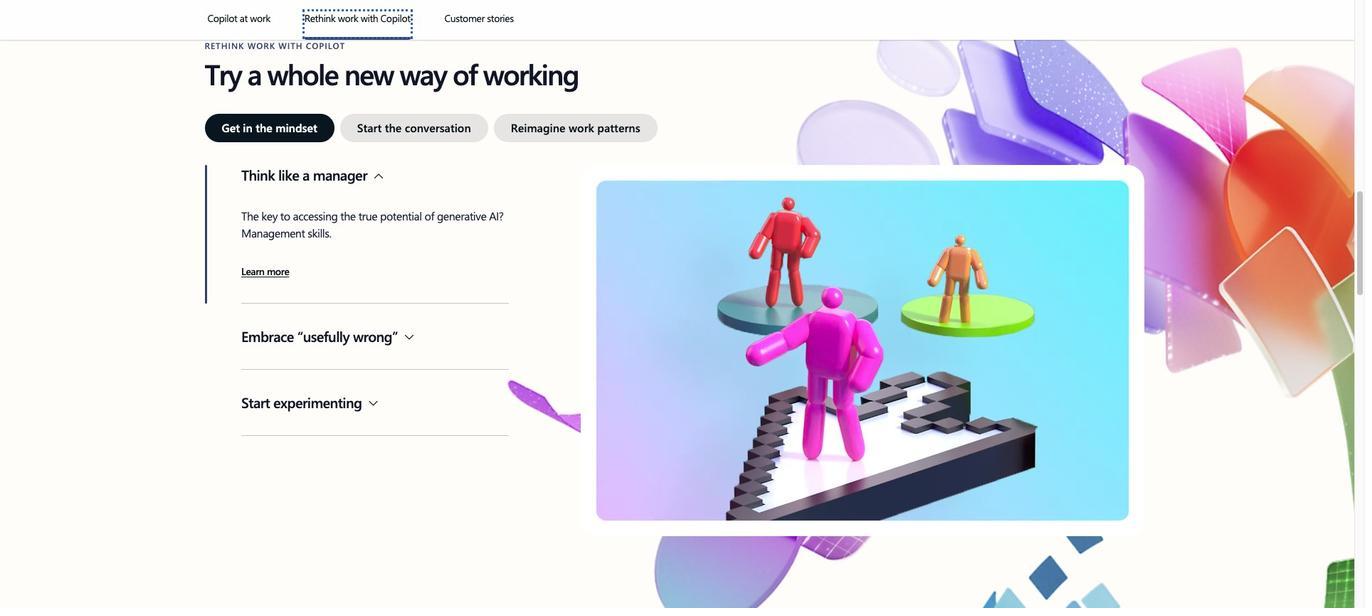 Task type: locate. For each thing, give the bounding box(es) containing it.
an image showing animated character image
[[581, 165, 1144, 536]]

tab list
[[205, 114, 1144, 142]]

whole
[[267, 55, 338, 93]]

learn more
[[241, 265, 289, 278]]

try a whole new way of working
[[205, 55, 578, 93]]

learn
[[241, 265, 264, 278]]

rethink work with copilot image
[[304, 37, 410, 40]]

try
[[205, 55, 241, 93]]



Task type: vqa. For each thing, say whether or not it's contained in the screenshot.
Try a whole new way of working on the top left
yes



Task type: describe. For each thing, give the bounding box(es) containing it.
a
[[248, 55, 261, 93]]

of
[[453, 55, 477, 93]]

learn more link
[[241, 265, 289, 280]]

working
[[483, 55, 578, 93]]

way
[[400, 55, 446, 93]]

new
[[344, 55, 393, 93]]

more
[[267, 265, 289, 278]]



